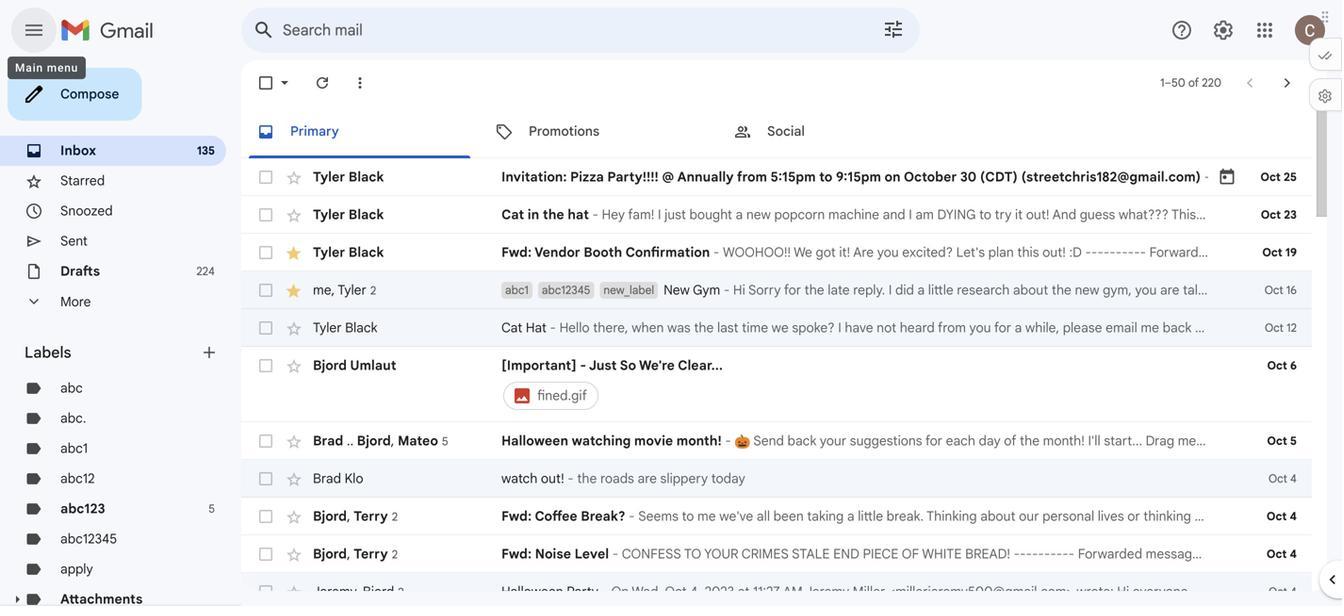 Task type: locate. For each thing, give the bounding box(es) containing it.
5 inside 'labels' navigation
[[209, 502, 215, 516]]

4 for fwd: noise level -
[[1290, 547, 1297, 561]]

fwd: left the vendor
[[502, 244, 532, 261]]

0 horizontal spatial abc12345
[[60, 531, 117, 547]]

2 month! from the left
[[1043, 433, 1085, 449]]

pizza
[[570, 169, 604, 185]]

cat hat - hello there, when was the last time we spoke? i have not heard from you for a while, please email me back and let me know you are 
[[502, 320, 1342, 336]]

the
[[543, 206, 564, 223], [694, 320, 714, 336], [1020, 433, 1040, 449], [577, 470, 597, 487]]

2 inside jeremy , bjord 2
[[398, 585, 404, 599]]

4 down place
[[1291, 472, 1297, 486]]

2 for fwd: noise level -
[[392, 547, 398, 562]]

black for cat hat - hello there, when was the last time we spoke? i have not heard from you for a while, please email me back and let me know you are 
[[345, 320, 378, 336]]

abc1 link
[[60, 440, 88, 457]]

bjord , terry 2 up jeremy , bjord 2
[[313, 546, 398, 562]]

🎃 image
[[735, 434, 751, 450]]

from left 5:15pm
[[737, 169, 767, 185]]

back left and
[[1163, 320, 1192, 336]]

abc12345 down the abc123 link
[[60, 531, 117, 547]]

0 vertical spatial bjord , terry 2
[[313, 508, 398, 524]]

row containing me
[[241, 271, 1312, 309]]

,
[[331, 282, 335, 298], [391, 432, 394, 449], [347, 508, 350, 524], [347, 546, 350, 562], [356, 583, 359, 600]]

wrote:
[[1077, 584, 1114, 600]]

coffee
[[535, 508, 578, 525]]

1 terry from the top
[[354, 508, 388, 524]]

a right hell
[[1240, 433, 1248, 449]]

oct 4 for watch out! - the roads are slippery today
[[1269, 472, 1297, 486]]

1 vertical spatial of
[[1004, 433, 1017, 449]]

promotions tab
[[480, 106, 717, 158]]

1 horizontal spatial back
[[1163, 320, 1192, 336]]

drag
[[1146, 433, 1175, 449]]

1 vertical spatial from
[[938, 320, 966, 336]]

0 horizontal spatial for
[[926, 433, 943, 449]]

fwd: down watch
[[502, 508, 532, 525]]

a left the q
[[1323, 433, 1332, 449]]

1 halloween from the top
[[502, 433, 568, 449]]

terry down klo
[[354, 508, 388, 524]]

for left while,
[[994, 320, 1012, 336]]

oct 5
[[1267, 434, 1297, 448]]

of right 50 at the right of page
[[1189, 76, 1199, 90]]

2 vertical spatial fwd:
[[502, 546, 532, 562]]

out!
[[541, 470, 564, 487]]

are right the roads
[[638, 470, 657, 487]]

oct left 4,
[[665, 584, 687, 600]]

4 tyler black from the top
[[313, 320, 378, 336]]

inbox
[[60, 142, 96, 159]]

of right day
[[1004, 433, 1017, 449]]

cat for cat hat - hello there, when was the last time we spoke? i have not heard from you for a while, please email me back and let me know you are 
[[502, 320, 522, 336]]

0 horizontal spatial jeremy
[[313, 583, 356, 600]]

1 month! from the left
[[677, 433, 722, 449]]

0 horizontal spatial of
[[1004, 433, 1017, 449]]

about
[[981, 508, 1016, 525], [1195, 508, 1230, 525]]

0 vertical spatial from
[[737, 169, 767, 185]]

halloween up watch
[[502, 433, 568, 449]]

level
[[575, 546, 609, 562]]

2 about from the left
[[1195, 508, 1230, 525]]

oct left 16
[[1265, 283, 1284, 297]]

back left the your on the bottom of page
[[788, 433, 817, 449]]

brad left ..
[[313, 432, 343, 449]]

tyler black for fwd: vendor booth confirmation
[[313, 244, 384, 261]]

1 vertical spatial bjord , terry 2
[[313, 546, 398, 562]]

oct 4 for fwd: coffee break? - seems to me we've all been taking a little break. thinking about our personal lives or thinking about keeping our jobs. b
[[1267, 510, 1297, 524]]

our left personal
[[1019, 508, 1039, 525]]

abc1 up hat
[[505, 283, 529, 297]]

0 vertical spatial terry
[[354, 508, 388, 524]]

fwd: for fwd: coffee break? - seems to me we've all been taking a little break. thinking about our personal lives or thinking about keeping our jobs. b
[[502, 508, 532, 525]]

1 vertical spatial abc12345
[[60, 531, 117, 547]]

oct down oct 5
[[1269, 472, 1288, 486]]

the right in
[[543, 206, 564, 223]]

brad left klo
[[313, 470, 341, 487]]

to left 9:15pm
[[819, 169, 833, 185]]

2 a from the left
[[1323, 433, 1332, 449]]

6 row from the top
[[241, 347, 1312, 422]]

1 vertical spatial halloween
[[502, 584, 563, 600]]

1 fwd: from the top
[[502, 244, 532, 261]]

suggestions
[[850, 433, 922, 449]]

bjord
[[313, 357, 347, 374], [357, 432, 391, 449], [313, 508, 347, 524], [313, 546, 347, 562], [363, 583, 394, 600]]

tyler for invitation: pizza party!!!! @ annually from 5:15pm to 9:15pm on october 30 (cdt) (streetchris182@gmail.com) -
[[313, 169, 345, 185]]

1 horizontal spatial abc1
[[505, 283, 529, 297]]

2 fwd: from the top
[[502, 508, 532, 525]]

movie
[[634, 433, 673, 449]]

1 horizontal spatial jeremy
[[806, 584, 850, 600]]

me right let on the bottom
[[1240, 320, 1258, 336]]

a
[[1240, 433, 1248, 449], [1323, 433, 1332, 449]]

of inside row
[[1004, 433, 1017, 449]]

terry for fwd: coffee break?
[[354, 508, 388, 524]]

tyler black
[[313, 169, 384, 185], [313, 206, 384, 223], [313, 244, 384, 261], [313, 320, 378, 336]]

0 horizontal spatial a
[[1240, 433, 1248, 449]]

main content
[[241, 106, 1342, 606]]

3 tyler black from the top
[[313, 244, 384, 261]]

1 horizontal spatial you
[[1296, 320, 1318, 336]]

1 vertical spatial a
[[847, 508, 855, 525]]

our
[[1019, 508, 1039, 525], [1284, 508, 1304, 525]]

0 vertical spatial a
[[1015, 320, 1022, 336]]

@
[[662, 169, 674, 185]]

4 left jobs.
[[1290, 510, 1297, 524]]

of
[[1189, 76, 1199, 90], [1004, 433, 1017, 449]]

1 horizontal spatial about
[[1195, 508, 1230, 525]]

1 horizontal spatial 5
[[442, 434, 448, 448]]

to left hell
[[1200, 433, 1212, 449]]

50
[[1172, 76, 1186, 90]]

1 a from the left
[[1240, 433, 1248, 449]]

halloween watching movie month!
[[502, 433, 722, 449]]

0 vertical spatial of
[[1189, 76, 1199, 90]]

oct right hell
[[1267, 434, 1288, 448]]

spoke?
[[792, 320, 835, 336]]

1 vertical spatial fwd:
[[502, 508, 532, 525]]

inbox link
[[60, 142, 96, 159]]

2 tyler black from the top
[[313, 206, 384, 223]]

0 horizontal spatial from
[[737, 169, 767, 185]]

a left little
[[847, 508, 855, 525]]

bjord , terry 2 down klo
[[313, 508, 398, 524]]

starred link
[[60, 173, 105, 189]]

let
[[1221, 320, 1236, 336]]

1 vertical spatial terry
[[354, 546, 388, 562]]

send back your suggestions for each day of the month! i'll start... drag me to hell a quiet place a q
[[751, 433, 1342, 449]]

4 up having
[[1290, 547, 1297, 561]]

2
[[370, 284, 376, 298], [392, 510, 398, 524], [392, 547, 398, 562], [398, 585, 404, 599]]

taking
[[807, 508, 844, 525]]

tyler black for invitation: pizza party!!!! @ annually from 5:15pm to 9:15pm on october 30 (cdt) (streetchris182@gmail.com)
[[313, 169, 384, 185]]

hat
[[526, 320, 547, 336]]

halloween down noise
[[502, 584, 563, 600]]

tab list containing primary
[[241, 106, 1312, 158]]

oct left 6
[[1267, 359, 1288, 373]]

are right the 12
[[1321, 320, 1341, 336]]

7 row from the top
[[241, 422, 1342, 460]]

cell
[[502, 356, 1218, 413]]

[important] - just so we're clear... link
[[502, 356, 1209, 375]]

you left while,
[[970, 320, 991, 336]]

0 horizontal spatial you
[[970, 320, 991, 336]]

0 vertical spatial brad
[[313, 432, 343, 449]]

1 our from the left
[[1019, 508, 1039, 525]]

a
[[1015, 320, 1022, 336], [847, 508, 855, 525]]

4 left an
[[1291, 585, 1297, 599]]

are
[[1321, 320, 1341, 336], [638, 470, 657, 487]]

0 vertical spatial for
[[994, 320, 1012, 336]]

i'll
[[1088, 433, 1101, 449]]

place
[[1287, 433, 1320, 449]]

8 row from the top
[[241, 460, 1312, 498]]

you
[[970, 320, 991, 336], [1296, 320, 1318, 336]]

0 vertical spatial halloween
[[502, 433, 568, 449]]

0 horizontal spatial 5
[[209, 502, 215, 516]]

1 horizontal spatial a
[[1323, 433, 1332, 449]]

2 halloween from the top
[[502, 584, 563, 600]]

halloween for halloween party - on wed, oct 4, 2023 at 11:27 am jeremy miller <millerjeremy500@gmail.com> wrote: hi everyone, we will be having an offic
[[502, 584, 563, 600]]

1 brad from the top
[[313, 432, 343, 449]]

abc123 link
[[60, 501, 105, 517]]

refresh image
[[313, 74, 332, 92]]

drafts
[[60, 263, 100, 280]]

each
[[946, 433, 976, 449]]

settings image
[[1212, 19, 1235, 41]]

tab list
[[241, 106, 1312, 158]]

month! up slippery
[[677, 433, 722, 449]]

i
[[838, 320, 842, 336]]

have
[[845, 320, 873, 336]]

fined.gif
[[537, 387, 587, 404]]

row
[[241, 158, 1312, 196], [241, 196, 1312, 234], [241, 234, 1312, 271], [241, 271, 1312, 309], [241, 309, 1342, 347], [241, 347, 1312, 422], [241, 422, 1342, 460], [241, 460, 1312, 498], [241, 498, 1342, 535], [241, 535, 1312, 573], [241, 573, 1342, 606]]

jeremy
[[313, 583, 356, 600], [806, 584, 850, 600]]

main content containing primary
[[241, 106, 1342, 606]]

oct 4 up having
[[1267, 547, 1297, 561]]

1 tyler black from the top
[[313, 169, 384, 185]]

abc1 down abc. link on the left bottom
[[60, 440, 88, 457]]

1 horizontal spatial our
[[1284, 508, 1304, 525]]

tyler for cat hat - hello there, when was the last time we spoke? i have not heard from you for a while, please email me back and let me know you are 
[[313, 320, 342, 336]]

abc12345 up hello on the bottom left of the page
[[542, 283, 590, 297]]

about right thinking
[[981, 508, 1016, 525]]

for left each
[[926, 433, 943, 449]]

0 horizontal spatial month!
[[677, 433, 722, 449]]

5:15pm
[[771, 169, 816, 185]]

oct 6
[[1267, 359, 1297, 373]]

11 row from the top
[[241, 573, 1342, 606]]

jobs.
[[1308, 508, 1336, 525]]

fwd: for fwd: vendor booth confirmation -
[[502, 244, 532, 261]]

None checkbox
[[256, 243, 275, 262], [256, 319, 275, 337], [256, 507, 275, 526], [256, 545, 275, 564], [256, 583, 275, 601], [256, 243, 275, 262], [256, 319, 275, 337], [256, 507, 275, 526], [256, 545, 275, 564], [256, 583, 275, 601]]

abc1
[[505, 283, 529, 297], [60, 440, 88, 457]]

1 row from the top
[[241, 158, 1312, 196]]

2 brad from the top
[[313, 470, 341, 487]]

be
[[1239, 584, 1254, 600]]

black
[[349, 169, 384, 185], [349, 206, 384, 223], [349, 244, 384, 261], [345, 320, 378, 336]]

0 vertical spatial fwd:
[[502, 244, 532, 261]]

heard
[[900, 320, 935, 336]]

2 row from the top
[[241, 196, 1312, 234]]

oct 4 for fwd: noise level -
[[1267, 547, 1297, 561]]

4,
[[690, 584, 701, 600]]

break?
[[581, 508, 626, 525]]

to right seems
[[682, 508, 694, 525]]

cat left hat
[[502, 320, 522, 336]]

5 row from the top
[[241, 309, 1342, 347]]

4 row from the top
[[241, 271, 1312, 309]]

0 horizontal spatial our
[[1019, 508, 1039, 525]]

oct left jobs.
[[1267, 510, 1287, 524]]

brad
[[313, 432, 343, 449], [313, 470, 341, 487]]

abc12 link
[[60, 470, 95, 487]]

1 vertical spatial brad
[[313, 470, 341, 487]]

0 vertical spatial back
[[1163, 320, 1192, 336]]

2 cat from the top
[[502, 320, 522, 336]]

tab list inside main content
[[241, 106, 1312, 158]]

me left we've
[[698, 508, 716, 525]]

me
[[313, 282, 331, 298], [1141, 320, 1160, 336], [1240, 320, 1258, 336], [1178, 433, 1197, 449], [698, 508, 716, 525]]

1 horizontal spatial a
[[1015, 320, 1022, 336]]

our left jobs.
[[1284, 508, 1304, 525]]

labels navigation
[[0, 60, 241, 606]]

black for cat in the hat -
[[349, 206, 384, 223]]

oct 4 down oct 5
[[1269, 472, 1297, 486]]

, for halloween party - on wed, oct 4, 2023 at 11:27 am jeremy miller <millerjeremy500@gmail.com> wrote: hi everyone, we will be having an offic
[[356, 583, 359, 600]]

None search field
[[241, 8, 920, 53]]

0 horizontal spatial to
[[682, 508, 694, 525]]

there,
[[593, 320, 628, 336]]

(streetchris182@gmail.com)
[[1021, 169, 1201, 185]]

1 horizontal spatial month!
[[1043, 433, 1085, 449]]

abc12345
[[542, 283, 590, 297], [60, 531, 117, 547]]

tyler black for cat hat
[[313, 320, 378, 336]]

the right day
[[1020, 433, 1040, 449]]

2 horizontal spatial 5
[[1290, 434, 1297, 448]]

0 horizontal spatial back
[[788, 433, 817, 449]]

fwd: for fwd: noise level -
[[502, 546, 532, 562]]

1 horizontal spatial are
[[1321, 320, 1341, 336]]

halloween
[[502, 433, 568, 449], [502, 584, 563, 600]]

main
[[15, 61, 43, 74]]

fwd: left noise
[[502, 546, 532, 562]]

row containing brad
[[241, 422, 1342, 460]]

tyler for cat in the hat -
[[313, 206, 345, 223]]

0 vertical spatial abc12345
[[542, 283, 590, 297]]

cat left in
[[502, 206, 524, 223]]

apply
[[60, 561, 93, 577]]

about left keeping
[[1195, 508, 1230, 525]]

1 horizontal spatial to
[[819, 169, 833, 185]]

0 vertical spatial abc1
[[505, 283, 529, 297]]

fwd: vendor booth confirmation -
[[502, 244, 723, 261]]

0 horizontal spatial about
[[981, 508, 1016, 525]]

1 bjord , terry 2 from the top
[[313, 508, 398, 524]]

1 vertical spatial to
[[1200, 433, 1212, 449]]

terry
[[354, 508, 388, 524], [354, 546, 388, 562]]

we
[[1195, 584, 1213, 600]]

having
[[1258, 584, 1297, 600]]

the left last
[[694, 320, 714, 336]]

1 vertical spatial abc1
[[60, 440, 88, 457]]

3 fwd: from the top
[[502, 546, 532, 562]]

terry up jeremy , bjord 2
[[354, 546, 388, 562]]

fwd: noise level -
[[502, 546, 622, 562]]

0 vertical spatial cat
[[502, 206, 524, 223]]

1 horizontal spatial from
[[938, 320, 966, 336]]

0 horizontal spatial are
[[638, 470, 657, 487]]

oct 4 left jobs.
[[1267, 510, 1297, 524]]

month!
[[677, 433, 722, 449], [1043, 433, 1085, 449]]

a left while,
[[1015, 320, 1022, 336]]

1 cat from the top
[[502, 206, 524, 223]]

Search mail text field
[[283, 21, 830, 40]]

invitation:
[[502, 169, 567, 185]]

month! left i'll
[[1043, 433, 1085, 449]]

..
[[347, 432, 354, 449]]

bjord , terry 2 for fwd: noise level
[[313, 546, 398, 562]]

1 vertical spatial cat
[[502, 320, 522, 336]]

booth
[[584, 244, 622, 261]]

2 bjord , terry 2 from the top
[[313, 546, 398, 562]]

from right the heard
[[938, 320, 966, 336]]

sent link
[[60, 233, 88, 249]]

please
[[1063, 320, 1103, 336]]

or
[[1128, 508, 1140, 525]]

1 vertical spatial for
[[926, 433, 943, 449]]

jeremy , bjord 2
[[313, 583, 404, 600]]

0 horizontal spatial abc1
[[60, 440, 88, 457]]

2 our from the left
[[1284, 508, 1304, 525]]

you right "know"
[[1296, 320, 1318, 336]]

None checkbox
[[256, 74, 275, 92], [256, 168, 275, 187], [256, 206, 275, 224], [256, 281, 275, 300], [256, 356, 275, 375], [256, 432, 275, 451], [256, 469, 275, 488], [256, 74, 275, 92], [256, 168, 275, 187], [256, 206, 275, 224], [256, 281, 275, 300], [256, 356, 275, 375], [256, 432, 275, 451], [256, 469, 275, 488]]

so
[[620, 357, 636, 374]]

1 horizontal spatial abc12345
[[542, 283, 590, 297]]

0 vertical spatial are
[[1321, 320, 1341, 336]]

2 terry from the top
[[354, 546, 388, 562]]



Task type: describe. For each thing, give the bounding box(es) containing it.
brad klo
[[313, 470, 363, 487]]

10 row from the top
[[241, 535, 1312, 573]]

on
[[885, 169, 901, 185]]

2 horizontal spatial to
[[1200, 433, 1212, 449]]

vendor
[[535, 244, 580, 261]]

email
[[1106, 320, 1138, 336]]

the left the roads
[[577, 470, 597, 487]]

primary tab
[[241, 106, 478, 158]]

annually
[[677, 169, 734, 185]]

2 inside me , tyler 2
[[370, 284, 376, 298]]

oct 25
[[1261, 170, 1297, 184]]

5 inside brad .. bjord , mateo 5
[[442, 434, 448, 448]]

abc link
[[60, 380, 83, 396]]

menu
[[47, 61, 78, 74]]

we're
[[639, 357, 675, 374]]

abc1 inside row
[[505, 283, 529, 297]]

0 vertical spatial to
[[819, 169, 833, 185]]

more image
[[351, 74, 370, 92]]

hello
[[560, 320, 590, 336]]

primary
[[290, 123, 339, 140]]

me right drag
[[1178, 433, 1197, 449]]

gmail image
[[60, 11, 163, 49]]

thinking
[[927, 508, 977, 525]]

labels
[[25, 343, 71, 362]]

support image
[[1171, 19, 1193, 41]]

labels heading
[[25, 343, 200, 362]]

we
[[772, 320, 789, 336]]

sent
[[60, 233, 88, 249]]

day
[[979, 433, 1001, 449]]

1 50 of 220
[[1161, 76, 1222, 90]]

hat
[[568, 206, 589, 223]]

oct left 25
[[1261, 170, 1281, 184]]

in
[[528, 206, 539, 223]]

, for fwd: noise level -
[[347, 546, 350, 562]]

gym
[[693, 282, 720, 298]]

2 for halloween party - on wed, oct 4, 2023 at 11:27 am jeremy miller <millerjeremy500@gmail.com> wrote: hi everyone, we will be having an offic
[[398, 585, 404, 599]]

2 you from the left
[[1296, 320, 1318, 336]]

cat in the hat -
[[502, 206, 602, 223]]

oct left an
[[1269, 585, 1288, 599]]

cell containing [important] - just so we're clear...
[[502, 356, 1218, 413]]

, for fwd: coffee break? - seems to me we've all been taking a little break. thinking about our personal lives or thinking about keeping our jobs. b
[[347, 508, 350, 524]]

tyler for fwd: vendor booth confirmation -
[[313, 244, 345, 261]]

mateo
[[398, 432, 438, 449]]

oct left '19'
[[1263, 246, 1283, 260]]

brad for brad klo
[[313, 470, 341, 487]]

social
[[767, 123, 805, 140]]

search mail image
[[247, 13, 281, 47]]

cat for cat in the hat -
[[502, 206, 524, 223]]

oct left the 12
[[1265, 321, 1284, 335]]

klo
[[345, 470, 363, 487]]

30
[[960, 169, 977, 185]]

3 row from the top
[[241, 234, 1312, 271]]

row containing brad klo
[[241, 460, 1312, 498]]

brad for brad .. bjord , mateo 5
[[313, 432, 343, 449]]

advanced search options image
[[875, 10, 913, 48]]

1 horizontal spatial of
[[1189, 76, 1199, 90]]

oct up having
[[1267, 547, 1287, 561]]

4 for fwd: coffee break? - seems to me we've all been taking a little break. thinking about our personal lives or thinking about keeping our jobs. b
[[1290, 510, 1297, 524]]

bjord umlaut
[[313, 357, 396, 374]]

abc12345 inside 'labels' navigation
[[60, 531, 117, 547]]

been
[[774, 508, 804, 525]]

2 for fwd: coffee break? - seems to me we've all been taking a little break. thinking about our personal lives or thinking about keeping our jobs. b
[[392, 510, 398, 524]]

abc1 inside 'labels' navigation
[[60, 440, 88, 457]]

4 for watch out! - the roads are slippery today
[[1291, 472, 1297, 486]]

abc12
[[60, 470, 95, 487]]

black for fwd: vendor booth confirmation -
[[349, 244, 384, 261]]

2023
[[705, 584, 735, 600]]

oct 23
[[1261, 208, 1297, 222]]

new gym -
[[664, 282, 733, 298]]

main menu image
[[23, 19, 45, 41]]

row containing bjord umlaut
[[241, 347, 1312, 422]]

october
[[904, 169, 957, 185]]

1 vertical spatial are
[[638, 470, 657, 487]]

confirmation
[[626, 244, 710, 261]]

time
[[742, 320, 768, 336]]

abc12345 link
[[60, 531, 117, 547]]

oct 16
[[1265, 283, 1297, 297]]

send
[[754, 433, 784, 449]]

2 vertical spatial to
[[682, 508, 694, 525]]

terry for fwd: noise level
[[354, 546, 388, 562]]

wed,
[[632, 584, 662, 600]]

135
[[197, 144, 215, 158]]

snoozed
[[60, 203, 113, 219]]

an
[[1300, 584, 1315, 600]]

calendar event image
[[1218, 168, 1237, 187]]

19
[[1286, 246, 1297, 260]]

9:15pm
[[836, 169, 881, 185]]

11:27
[[753, 584, 780, 600]]

12
[[1287, 321, 1297, 335]]

tyler black for cat in the hat
[[313, 206, 384, 223]]

noise
[[535, 546, 571, 562]]

23
[[1284, 208, 1297, 222]]

220
[[1202, 76, 1222, 90]]

halloween for halloween watching movie month!
[[502, 433, 568, 449]]

1 horizontal spatial for
[[994, 320, 1012, 336]]

(cdt)
[[980, 169, 1018, 185]]

oct left the 23
[[1261, 208, 1281, 222]]

seems
[[638, 508, 679, 525]]

compose
[[60, 86, 119, 102]]

row containing jeremy
[[241, 573, 1342, 606]]

me right email
[[1141, 320, 1160, 336]]

6
[[1291, 359, 1297, 373]]

1 vertical spatial back
[[788, 433, 817, 449]]

abc
[[60, 380, 83, 396]]

party
[[567, 584, 599, 600]]

know
[[1262, 320, 1293, 336]]

1 about from the left
[[981, 508, 1016, 525]]

me up bjord umlaut
[[313, 282, 331, 298]]

abc.
[[60, 410, 86, 427]]

older image
[[1278, 74, 1297, 92]]

abc. link
[[60, 410, 86, 427]]

b
[[1339, 508, 1342, 525]]

black for invitation: pizza party!!!! @ annually from 5:15pm to 9:15pm on october 30 (cdt) (streetchris182@gmail.com) -
[[349, 169, 384, 185]]

1 you from the left
[[970, 320, 991, 336]]

lives
[[1098, 508, 1124, 525]]

abc123
[[60, 501, 105, 517]]

<millerjeremy500@gmail.com>
[[889, 584, 1073, 600]]

we've
[[719, 508, 753, 525]]

oct 4 left an
[[1269, 585, 1297, 599]]

oct 19
[[1263, 246, 1297, 260]]

personal
[[1043, 508, 1095, 525]]

social tab
[[718, 106, 956, 158]]

watching
[[572, 433, 631, 449]]

last
[[717, 320, 739, 336]]

bjord , terry 2 for fwd: coffee break?
[[313, 508, 398, 524]]

me , tyler 2
[[313, 282, 376, 298]]

thinking
[[1144, 508, 1191, 525]]

25
[[1284, 170, 1297, 184]]

watch
[[502, 470, 538, 487]]

all
[[757, 508, 770, 525]]

offic
[[1319, 584, 1342, 600]]

q
[[1335, 433, 1342, 449]]

am
[[783, 584, 803, 600]]

9 row from the top
[[241, 498, 1342, 535]]

umlaut
[[350, 357, 396, 374]]

- inside [important] - just so we're clear... link
[[580, 357, 587, 374]]

will
[[1217, 584, 1235, 600]]

0 horizontal spatial a
[[847, 508, 855, 525]]

when
[[632, 320, 664, 336]]



Task type: vqa. For each thing, say whether or not it's contained in the screenshot.
the left 5
yes



